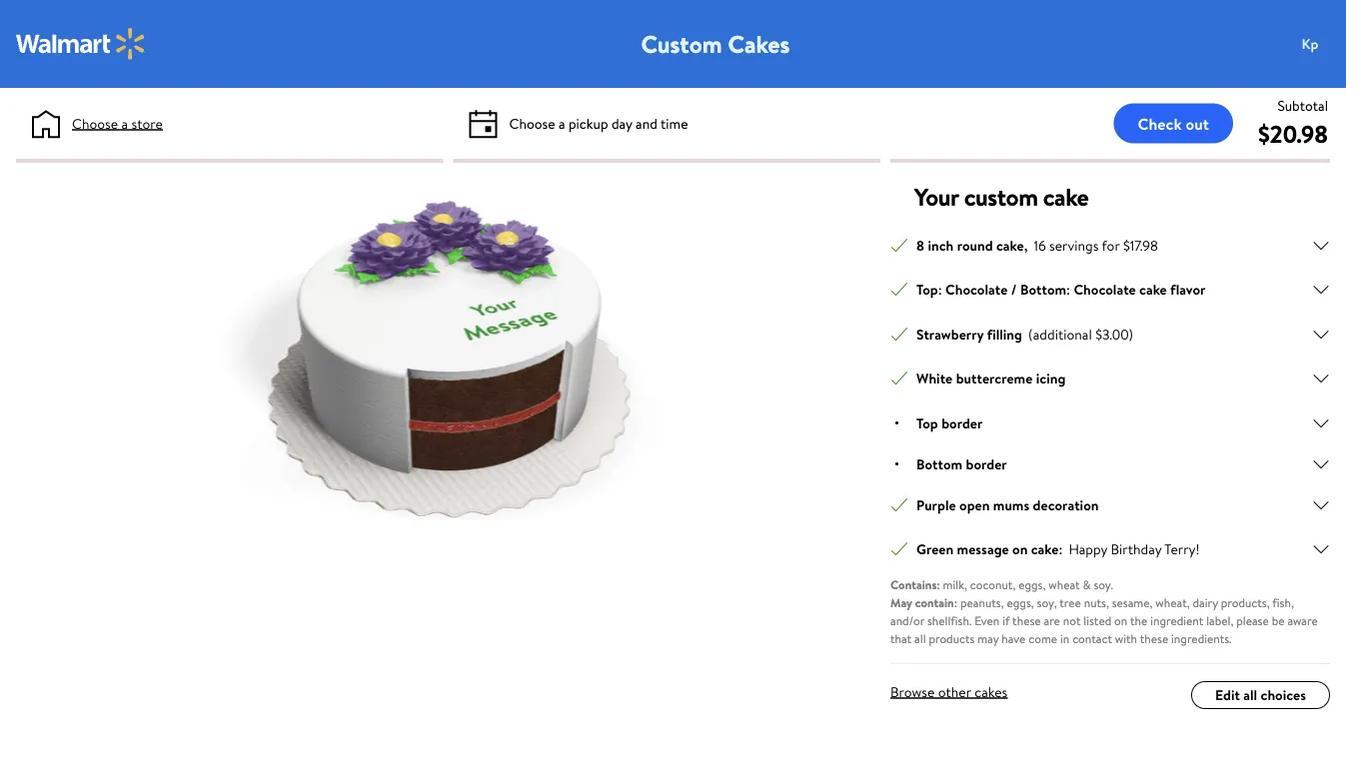 Task type: describe. For each thing, give the bounding box(es) containing it.
down arrow image for top border
[[1312, 414, 1330, 432]]

selected, click to change image for white buttercreme icing
[[891, 370, 908, 388]]

subtotal
[[1278, 95, 1328, 115]]

open
[[959, 495, 990, 515]]

purple
[[916, 495, 956, 515]]

selected, click to change image for strawberry filling
[[891, 325, 908, 343]]

are
[[1044, 612, 1060, 629]]

fish,
[[1273, 594, 1294, 611]]

choose a pickup day and time
[[509, 113, 688, 133]]

your
[[914, 180, 959, 213]]

selected, click to change image for purple open mums decoration
[[891, 496, 908, 514]]

store
[[131, 113, 163, 133]]

white buttercreme icing link
[[891, 368, 1330, 389]]

subtotal $20.98
[[1258, 95, 1328, 150]]

custom
[[964, 180, 1038, 213]]

no selected top border, click to change image
[[895, 422, 898, 425]]

a for store
[[121, 113, 128, 133]]

green
[[916, 540, 954, 559]]

may
[[891, 594, 912, 611]]

peanuts,
[[960, 594, 1004, 611]]

selected, click to change image for green message on cake
[[891, 541, 908, 559]]

edit all choices link
[[1191, 682, 1330, 710]]

icing
[[1036, 369, 1066, 388]]

border for top border
[[942, 413, 983, 433]]

soy.
[[1094, 576, 1113, 593]]

down arrow image inside purple open mums decoration 'link'
[[1312, 496, 1330, 514]]

no selected bottom border, click to change image
[[895, 463, 898, 466]]

other
[[938, 682, 971, 702]]

strawberry filling (additional $3.00)
[[916, 324, 1133, 344]]

aware
[[1288, 612, 1318, 629]]

products
[[929, 630, 975, 647]]

purple open mums decoration
[[916, 495, 1099, 515]]

happy
[[1069, 540, 1108, 559]]

round
[[957, 235, 993, 255]]

products,
[[1221, 594, 1270, 611]]

if
[[1003, 612, 1010, 629]]

white
[[916, 369, 953, 388]]

filling
[[987, 324, 1022, 344]]

your custom cake
[[914, 180, 1089, 213]]

peanuts, eggs, soy, tree nuts, sesame, wheat, dairy products, fish, and/or shellfish. even if these are not listed on the ingredient label, please be aware that all products may have come in contact with these ingredients.
[[891, 594, 1318, 647]]

check
[[1138, 112, 1182, 134]]

listed
[[1084, 612, 1112, 629]]

ingredients.
[[1171, 630, 1232, 647]]

top: chocolate / bottom: chocolate cake flavor
[[916, 280, 1206, 299]]

wheat
[[1049, 576, 1080, 593]]

8
[[916, 235, 925, 255]]

custom cakes
[[641, 27, 790, 60]]

come
[[1029, 630, 1058, 647]]

white buttercreme icing
[[916, 369, 1066, 388]]

and/or
[[891, 612, 925, 629]]

out
[[1186, 112, 1209, 134]]

8 inch round cake 16 servings for $17.98
[[916, 235, 1158, 255]]

down arrow image inside white buttercreme icing link
[[1312, 370, 1330, 388]]

wheat,
[[1156, 594, 1190, 611]]

contact
[[1073, 630, 1112, 647]]

please
[[1237, 612, 1269, 629]]

strawberry
[[916, 324, 984, 344]]

1 chocolate from the left
[[946, 280, 1008, 299]]

top:
[[916, 280, 942, 299]]

ingredient
[[1151, 612, 1204, 629]]

cakes
[[975, 682, 1008, 702]]

cake up wheat at right
[[1031, 540, 1059, 559]]

/
[[1011, 280, 1017, 299]]

down arrow image for top: chocolate / bottom: chocolate cake flavor
[[1312, 281, 1330, 299]]

purple open mums decoration link
[[891, 495, 1330, 516]]

top border
[[916, 413, 983, 433]]

cake inside "link"
[[1139, 280, 1167, 299]]

browse other cakes
[[891, 682, 1008, 702]]

bottom border
[[916, 454, 1007, 474]]

bottom
[[916, 454, 963, 474]]

top
[[916, 413, 938, 433]]

for
[[1102, 235, 1120, 255]]

selected, click to change image for top: chocolate / bottom: chocolate cake flavor
[[891, 281, 908, 299]]

choose for choose a pickup day and time
[[509, 113, 555, 133]]

16
[[1034, 235, 1046, 255]]

cakes
[[728, 27, 790, 60]]

top: chocolate / bottom: chocolate cake flavor link
[[891, 279, 1330, 300]]

have
[[1002, 630, 1026, 647]]

the
[[1130, 612, 1148, 629]]



Task type: locate. For each thing, give the bounding box(es) containing it.
selected, click to change image left top:
[[891, 281, 908, 299]]

3 selected, click to change image from the top
[[891, 370, 908, 388]]

4 down arrow image from the top
[[1312, 455, 1330, 473]]

milk,
[[943, 576, 967, 593]]

a
[[121, 113, 128, 133], [559, 113, 565, 133]]

0 horizontal spatial chocolate
[[946, 280, 1008, 299]]

all right that
[[915, 630, 926, 647]]

eggs, up soy,
[[1019, 576, 1046, 593]]

contain:
[[915, 594, 958, 611]]

chocolate
[[946, 280, 1008, 299], [1074, 280, 1136, 299]]

1 vertical spatial on
[[1114, 612, 1128, 629]]

in
[[1060, 630, 1070, 647]]

0 horizontal spatial choose
[[72, 113, 118, 133]]

2 a from the left
[[559, 113, 565, 133]]

$20.98
[[1258, 117, 1328, 150]]

green message on cake happy birthday terry!
[[916, 540, 1200, 559]]

1 horizontal spatial all
[[1244, 686, 1257, 705]]

birthday
[[1111, 540, 1162, 559]]

1 down arrow image from the top
[[1312, 281, 1330, 299]]

border for bottom border
[[966, 454, 1007, 474]]

on
[[1012, 540, 1028, 559], [1114, 612, 1128, 629]]

border up open
[[966, 454, 1007, 474]]

selected, click to change image left green
[[891, 541, 908, 559]]

contains:
[[891, 576, 940, 593]]

message
[[957, 540, 1009, 559]]

1 vertical spatial border
[[966, 454, 1007, 474]]

kp button
[[1290, 24, 1346, 64]]

on left "the" on the bottom right
[[1114, 612, 1128, 629]]

0 horizontal spatial all
[[915, 630, 926, 647]]

may contain:
[[891, 594, 960, 611]]

on right message
[[1012, 540, 1028, 559]]

sesame,
[[1112, 594, 1153, 611]]

these right if
[[1013, 612, 1041, 629]]

be
[[1272, 612, 1285, 629]]

choose
[[72, 113, 118, 133], [509, 113, 555, 133]]

selected, click to change image for 8 inch round cake
[[891, 236, 908, 254]]

all inside "edit all choices" link
[[1244, 686, 1257, 705]]

bottom border link
[[891, 454, 1330, 475]]

browse
[[891, 682, 935, 702]]

top border link
[[891, 413, 1330, 434]]

down arrow image
[[1312, 236, 1330, 254], [1312, 325, 1330, 343], [1312, 370, 1330, 388], [1312, 455, 1330, 473], [1312, 496, 1330, 514], [1312, 541, 1330, 559]]

2 down arrow image from the top
[[1312, 325, 1330, 343]]

0 vertical spatial all
[[915, 630, 926, 647]]

1 vertical spatial all
[[1244, 686, 1257, 705]]

servings
[[1049, 235, 1099, 255]]

down arrow image inside the top: chocolate / bottom: chocolate cake flavor "link"
[[1312, 281, 1330, 299]]

eggs,
[[1019, 576, 1046, 593], [1007, 594, 1034, 611]]

cake left flavor
[[1139, 280, 1167, 299]]

eggs, inside 'peanuts, eggs, soy, tree nuts, sesame, wheat, dairy products, fish, and/or shellfish. even if these are not listed on the ingredient label, please be aware that all products may have come in contact with these ingredients.'
[[1007, 594, 1034, 611]]

0 vertical spatial selected, click to change image
[[891, 236, 908, 254]]

and
[[636, 113, 658, 133]]

label,
[[1207, 612, 1234, 629]]

1 vertical spatial selected, click to change image
[[891, 496, 908, 514]]

choose left pickup
[[509, 113, 555, 133]]

(additional
[[1028, 324, 1092, 344]]

3 down arrow image from the top
[[1312, 370, 1330, 388]]

2 chocolate from the left
[[1074, 280, 1136, 299]]

a for pickup
[[559, 113, 565, 133]]

1 horizontal spatial a
[[559, 113, 565, 133]]

may
[[978, 630, 999, 647]]

0 vertical spatial these
[[1013, 612, 1041, 629]]

1 horizontal spatial chocolate
[[1074, 280, 1136, 299]]

2 selected, click to change image from the top
[[891, 496, 908, 514]]

down arrow image inside top border link
[[1312, 414, 1330, 432]]

1 down arrow image from the top
[[1312, 236, 1330, 254]]

custom
[[641, 27, 722, 60]]

nuts,
[[1084, 594, 1109, 611]]

1 horizontal spatial these
[[1140, 630, 1169, 647]]

day
[[612, 113, 632, 133]]

selected, click to change image left 8
[[891, 236, 908, 254]]

cake
[[1043, 180, 1089, 213], [996, 235, 1024, 255], [1139, 280, 1167, 299], [1031, 540, 1059, 559]]

0 vertical spatial on
[[1012, 540, 1028, 559]]

check out
[[1138, 112, 1209, 134]]

a left pickup
[[559, 113, 565, 133]]

choose a store link
[[72, 113, 163, 134]]

browse other cakes button
[[891, 682, 1008, 703]]

2 vertical spatial selected, click to change image
[[891, 541, 908, 559]]

selected, click to change image left purple
[[891, 496, 908, 514]]

choices
[[1261, 686, 1306, 705]]

2 selected, click to change image from the top
[[891, 325, 908, 343]]

0 horizontal spatial a
[[121, 113, 128, 133]]

terry!
[[1165, 540, 1200, 559]]

border right top
[[942, 413, 983, 433]]

1 vertical spatial eggs,
[[1007, 594, 1034, 611]]

even
[[975, 612, 1000, 629]]

chocolate left /
[[946, 280, 1008, 299]]

0 vertical spatial selected, click to change image
[[891, 281, 908, 299]]

shellfish.
[[927, 612, 972, 629]]

contains: milk, coconut, eggs, wheat & soy.
[[891, 576, 1113, 593]]

selected, click to change image left strawberry
[[891, 325, 908, 343]]

flavor
[[1170, 280, 1206, 299]]

border
[[942, 413, 983, 433], [966, 454, 1007, 474]]

with
[[1115, 630, 1137, 647]]

1 vertical spatial down arrow image
[[1312, 414, 1330, 432]]

1 horizontal spatial on
[[1114, 612, 1128, 629]]

down arrow image inside bottom border link
[[1312, 455, 1330, 473]]

eggs, up if
[[1007, 594, 1034, 611]]

back to walmart.com image
[[16, 28, 146, 60]]

down arrow image
[[1312, 281, 1330, 299], [1312, 414, 1330, 432]]

all right edit
[[1244, 686, 1257, 705]]

a left store
[[121, 113, 128, 133]]

selected, click to change image inside purple open mums decoration 'link'
[[891, 496, 908, 514]]

bottom:
[[1020, 280, 1070, 299]]

a inside choose a store link
[[121, 113, 128, 133]]

&
[[1083, 576, 1091, 593]]

0 vertical spatial border
[[942, 413, 983, 433]]

check out button
[[1114, 103, 1233, 143]]

2 down arrow image from the top
[[1312, 414, 1330, 432]]

1 vertical spatial these
[[1140, 630, 1169, 647]]

on inside 'peanuts, eggs, soy, tree nuts, sesame, wheat, dairy products, fish, and/or shellfish. even if these are not listed on the ingredient label, please be aware that all products may have come in contact with these ingredients.'
[[1114, 612, 1128, 629]]

$3.00)
[[1096, 324, 1133, 344]]

cake up servings
[[1043, 180, 1089, 213]]

coconut,
[[970, 576, 1016, 593]]

1 selected, click to change image from the top
[[891, 281, 908, 299]]

tree
[[1060, 594, 1081, 611]]

0 horizontal spatial these
[[1013, 612, 1041, 629]]

6 down arrow image from the top
[[1312, 541, 1330, 559]]

that
[[891, 630, 912, 647]]

0 vertical spatial eggs,
[[1019, 576, 1046, 593]]

5 down arrow image from the top
[[1312, 496, 1330, 514]]

mums
[[993, 495, 1030, 515]]

decoration
[[1033, 495, 1099, 515]]

choose left store
[[72, 113, 118, 133]]

soy,
[[1037, 594, 1057, 611]]

dairy
[[1193, 594, 1218, 611]]

1 vertical spatial selected, click to change image
[[891, 325, 908, 343]]

2 choose from the left
[[509, 113, 555, 133]]

1 a from the left
[[121, 113, 128, 133]]

choose a store
[[72, 113, 163, 133]]

selected, click to change image
[[891, 236, 908, 254], [891, 496, 908, 514], [891, 541, 908, 559]]

these down "the" on the bottom right
[[1140, 630, 1169, 647]]

selected, click to change image inside the top: chocolate / bottom: chocolate cake flavor "link"
[[891, 281, 908, 299]]

all inside 'peanuts, eggs, soy, tree nuts, sesame, wheat, dairy products, fish, and/or shellfish. even if these are not listed on the ingredient label, please be aware that all products may have come in contact with these ingredients.'
[[915, 630, 926, 647]]

3 selected, click to change image from the top
[[891, 541, 908, 559]]

0 vertical spatial down arrow image
[[1312, 281, 1330, 299]]

buttercreme
[[956, 369, 1033, 388]]

edit all choices
[[1215, 686, 1306, 705]]

selected, click to change image left 'white'
[[891, 370, 908, 388]]

cake left 16
[[996, 235, 1024, 255]]

selected, click to change image
[[891, 281, 908, 299], [891, 325, 908, 343], [891, 370, 908, 388]]

not
[[1063, 612, 1081, 629]]

time
[[661, 113, 688, 133]]

edit
[[1215, 686, 1240, 705]]

1 horizontal spatial choose
[[509, 113, 555, 133]]

2 vertical spatial selected, click to change image
[[891, 370, 908, 388]]

0 horizontal spatial on
[[1012, 540, 1028, 559]]

1 selected, click to change image from the top
[[891, 236, 908, 254]]

1 choose from the left
[[72, 113, 118, 133]]

chocolate down for
[[1074, 280, 1136, 299]]

inch
[[928, 235, 954, 255]]

$17.98
[[1123, 235, 1158, 255]]

choose for choose a store
[[72, 113, 118, 133]]



Task type: vqa. For each thing, say whether or not it's contained in the screenshot.
"Search icon"
no



